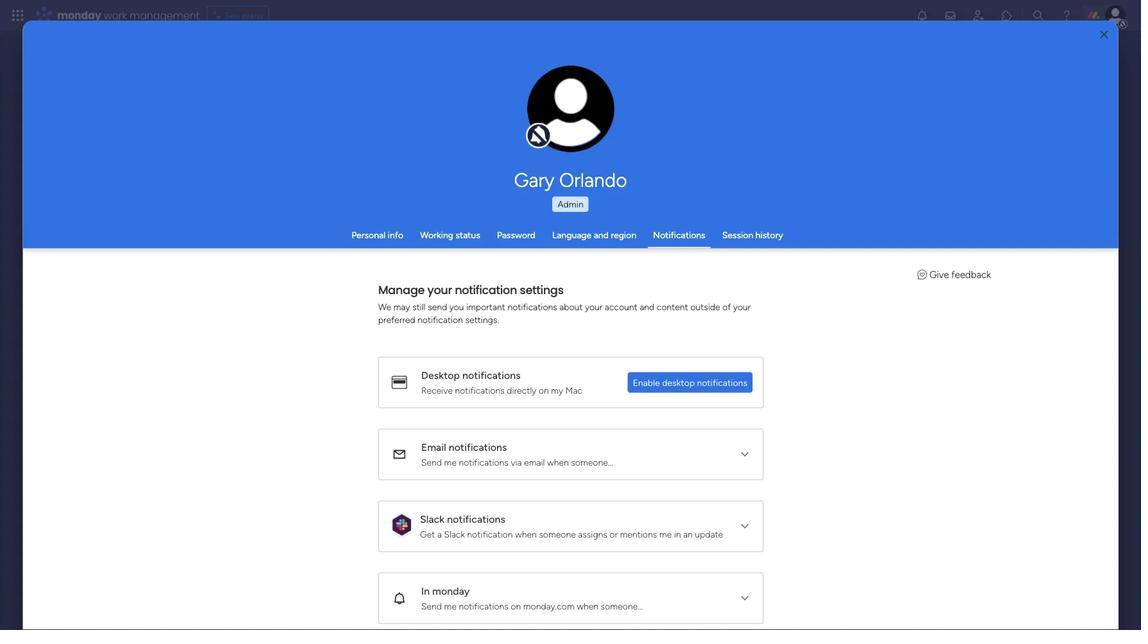 Task type: locate. For each thing, give the bounding box(es) containing it.
0 vertical spatial when
[[547, 457, 569, 467]]

see plans
[[225, 10, 264, 21]]

1 vertical spatial monday
[[432, 585, 470, 597]]

session history
[[723, 230, 784, 241]]

when right email
[[547, 457, 569, 467]]

in monday send me notifications on monday.com when someone...
[[421, 585, 643, 611]]

receive
[[421, 385, 453, 396]]

on left "monday.com"
[[511, 600, 521, 611]]

enable desktop notifications button
[[628, 372, 753, 393]]

admin
[[558, 199, 584, 210]]

session history link
[[723, 230, 784, 241]]

notifications link
[[654, 230, 706, 241]]

1 vertical spatial send
[[421, 600, 442, 611]]

1 horizontal spatial monday
[[432, 585, 470, 597]]

desktop
[[421, 369, 460, 381]]

0 vertical spatial monday
[[57, 8, 101, 22]]

orlando
[[560, 168, 627, 191]]

send for in
[[421, 600, 442, 611]]

0 horizontal spatial monday
[[57, 8, 101, 22]]

when
[[547, 457, 569, 467], [515, 529, 537, 539], [577, 600, 599, 611]]

notification down send
[[417, 314, 463, 325]]

password link
[[497, 230, 536, 241]]

1 vertical spatial when
[[515, 529, 537, 539]]

your right of
[[733, 301, 751, 312]]

of
[[723, 301, 731, 312]]

in
[[421, 585, 430, 597]]

mentions
[[620, 529, 657, 539]]

v2 user feedback image
[[918, 269, 927, 280]]

slack notifications get a slack notification when someone assigns or mentions me in an update
[[420, 513, 723, 539]]

slack
[[420, 513, 445, 525], [444, 529, 465, 539]]

1 vertical spatial someone...
[[601, 600, 643, 611]]

on inside 'desktop notifications receive notifications directly on my mac'
[[539, 385, 549, 396]]

monday right in
[[432, 585, 470, 597]]

assigns
[[578, 529, 607, 539]]

monday left work
[[57, 8, 101, 22]]

1 horizontal spatial and
[[640, 301, 655, 312]]

0 horizontal spatial on
[[511, 600, 521, 611]]

me inside "in monday send me notifications on monday.com when someone..."
[[444, 600, 457, 611]]

when inside email notifications send me notifications via email when someone...
[[547, 457, 569, 467]]

gary orlando dialog
[[23, 21, 1119, 630]]

0 vertical spatial someone...
[[571, 457, 613, 467]]

give feedback link
[[918, 269, 991, 280]]

email
[[524, 457, 545, 467]]

send
[[421, 457, 442, 467], [421, 600, 442, 611]]

feedback
[[952, 269, 991, 280]]

1 vertical spatial notification
[[417, 314, 463, 325]]

manage
[[378, 281, 425, 298]]

important
[[466, 301, 505, 312]]

may
[[393, 301, 410, 312]]

2 vertical spatial when
[[577, 600, 599, 611]]

enable
[[633, 377, 660, 388]]

on for notifications
[[539, 385, 549, 396]]

on inside "in monday send me notifications on monday.com when someone..."
[[511, 600, 521, 611]]

personal
[[352, 230, 386, 241]]

0 horizontal spatial and
[[594, 230, 609, 241]]

0 horizontal spatial when
[[515, 529, 537, 539]]

monday.com
[[523, 600, 575, 611]]

your right about on the top
[[585, 301, 603, 312]]

mac
[[566, 385, 583, 396]]

1 horizontal spatial when
[[547, 457, 569, 467]]

me
[[444, 457, 457, 467], [659, 529, 672, 539], [444, 600, 457, 611]]

your up send
[[427, 281, 452, 298]]

working status
[[420, 230, 481, 241]]

when left the someone
[[515, 529, 537, 539]]

send inside "in monday send me notifications on monday.com when someone..."
[[421, 600, 442, 611]]

0 vertical spatial send
[[421, 457, 442, 467]]

send inside email notifications send me notifications via email when someone...
[[421, 457, 442, 467]]

1 vertical spatial and
[[640, 301, 655, 312]]

on for monday
[[511, 600, 521, 611]]

desktop
[[662, 377, 695, 388]]

you
[[449, 301, 464, 312]]

someone...
[[571, 457, 613, 467], [601, 600, 643, 611]]

1 vertical spatial on
[[511, 600, 521, 611]]

and inside manage your notification settings we may still send you important notifications about your account and content outside of your preferred notification settings.
[[640, 301, 655, 312]]

someone... inside email notifications send me notifications via email when someone...
[[571, 457, 613, 467]]

when right "monday.com"
[[577, 600, 599, 611]]

work
[[104, 8, 127, 22]]

notification right 'a'
[[467, 529, 513, 539]]

send down email
[[421, 457, 442, 467]]

2 vertical spatial me
[[444, 600, 457, 611]]

1 vertical spatial me
[[659, 529, 672, 539]]

2 vertical spatial notification
[[467, 529, 513, 539]]

update
[[695, 529, 723, 539]]

monday
[[57, 8, 101, 22], [432, 585, 470, 597]]

someone... for email notifications
[[571, 457, 613, 467]]

gary
[[514, 168, 555, 191]]

in
[[674, 529, 681, 539]]

monday work management
[[57, 8, 200, 22]]

on
[[539, 385, 549, 396], [511, 600, 521, 611]]

and
[[594, 230, 609, 241], [640, 301, 655, 312]]

slack right 'a'
[[444, 529, 465, 539]]

and left the content
[[640, 301, 655, 312]]

0 horizontal spatial your
[[427, 281, 452, 298]]

0 vertical spatial on
[[539, 385, 549, 396]]

my
[[551, 385, 563, 396]]

1 send from the top
[[421, 457, 442, 467]]

select product image
[[12, 9, 24, 22]]

2 send from the top
[[421, 600, 442, 611]]

someone... inside "in monday send me notifications on monday.com when someone..."
[[601, 600, 643, 611]]

desktop notifications receive notifications directly on my mac
[[421, 369, 583, 396]]

give
[[930, 269, 949, 280]]

inbox image
[[945, 9, 957, 22]]

notification up the important
[[455, 281, 517, 298]]

notifications
[[508, 301, 557, 312], [462, 369, 521, 381], [697, 377, 748, 388], [455, 385, 505, 396], [449, 441, 507, 453], [459, 457, 509, 467], [447, 513, 505, 525], [459, 600, 509, 611]]

send
[[428, 301, 447, 312]]

on left my
[[539, 385, 549, 396]]

see
[[225, 10, 240, 21]]

send down in
[[421, 600, 442, 611]]

see plans button
[[207, 6, 269, 25]]

monday inside "in monday send me notifications on monday.com when someone..."
[[432, 585, 470, 597]]

still
[[412, 301, 426, 312]]

plans
[[242, 10, 264, 21]]

when inside "in monday send me notifications on monday.com when someone..."
[[577, 600, 599, 611]]

me inside email notifications send me notifications via email when someone...
[[444, 457, 457, 467]]

notification inside "slack notifications get a slack notification when someone assigns or mentions me in an update"
[[467, 529, 513, 539]]

slack up get
[[420, 513, 445, 525]]

1 horizontal spatial on
[[539, 385, 549, 396]]

notifications
[[654, 230, 706, 241]]

notifications inside "in monday send me notifications on monday.com when someone..."
[[459, 600, 509, 611]]

and left region
[[594, 230, 609, 241]]

notification
[[455, 281, 517, 298], [417, 314, 463, 325], [467, 529, 513, 539]]

1 horizontal spatial your
[[585, 301, 603, 312]]

notifications inside manage your notification settings we may still send you important notifications about your account and content outside of your preferred notification settings.
[[508, 301, 557, 312]]

0 vertical spatial and
[[594, 230, 609, 241]]

your
[[427, 281, 452, 298], [585, 301, 603, 312], [733, 301, 751, 312]]

give feedback
[[930, 269, 991, 280]]

working status link
[[420, 230, 481, 241]]

0 vertical spatial me
[[444, 457, 457, 467]]

2 horizontal spatial when
[[577, 600, 599, 611]]



Task type: vqa. For each thing, say whether or not it's contained in the screenshot.


Task type: describe. For each thing, give the bounding box(es) containing it.
notifications image
[[916, 9, 929, 22]]

an
[[683, 529, 693, 539]]

language
[[553, 230, 592, 241]]

region
[[611, 230, 637, 241]]

me for monday
[[444, 600, 457, 611]]

notifications inside button
[[697, 377, 748, 388]]

0 vertical spatial notification
[[455, 281, 517, 298]]

language and region link
[[553, 230, 637, 241]]

when for notifications
[[547, 457, 569, 467]]

gary orlando button
[[394, 168, 748, 191]]

search everything image
[[1033, 9, 1045, 22]]

0 vertical spatial slack
[[420, 513, 445, 525]]

session
[[723, 230, 754, 241]]

we
[[378, 301, 391, 312]]

preferred
[[378, 314, 415, 325]]

gary orlando image
[[1106, 5, 1126, 26]]

history
[[756, 230, 784, 241]]

account
[[605, 301, 638, 312]]

language and region
[[553, 230, 637, 241]]

notifications inside "slack notifications get a slack notification when someone assigns or mentions me in an update"
[[447, 513, 505, 525]]

someone
[[539, 529, 576, 539]]

or
[[610, 529, 618, 539]]

email
[[421, 441, 446, 453]]

enable desktop notifications
[[633, 377, 748, 388]]

change profile picture button
[[528, 66, 615, 153]]

close image
[[1101, 30, 1109, 39]]

picture
[[558, 127, 584, 137]]

about
[[560, 301, 583, 312]]

info
[[388, 230, 404, 241]]

a
[[437, 529, 442, 539]]

working
[[420, 230, 454, 241]]

gary orlando
[[514, 168, 627, 191]]

password
[[497, 230, 536, 241]]

invite members image
[[973, 9, 986, 22]]

settings
[[520, 281, 564, 298]]

email notifications send me notifications via email when someone...
[[421, 441, 613, 467]]

directly
[[507, 385, 537, 396]]

someone... for in monday
[[601, 600, 643, 611]]

personal info
[[352, 230, 404, 241]]

change
[[544, 116, 573, 126]]

me inside "slack notifications get a slack notification when someone assigns or mentions me in an update"
[[659, 529, 672, 539]]

get
[[420, 529, 435, 539]]

when inside "slack notifications get a slack notification when someone assigns or mentions me in an update"
[[515, 529, 537, 539]]

1 vertical spatial slack
[[444, 529, 465, 539]]

management
[[130, 8, 200, 22]]

apps image
[[1001, 9, 1014, 22]]

personal info link
[[352, 230, 404, 241]]

2 horizontal spatial your
[[733, 301, 751, 312]]

content
[[657, 301, 688, 312]]

help image
[[1061, 9, 1074, 22]]

change profile picture
[[544, 116, 598, 137]]

profile
[[575, 116, 598, 126]]

settings.
[[465, 314, 499, 325]]

when for monday
[[577, 600, 599, 611]]

status
[[456, 230, 481, 241]]

send for email
[[421, 457, 442, 467]]

me for notifications
[[444, 457, 457, 467]]

manage your notification settings we may still send you important notifications about your account and content outside of your preferred notification settings.
[[378, 281, 751, 325]]

outside
[[691, 301, 720, 312]]

via
[[511, 457, 522, 467]]



